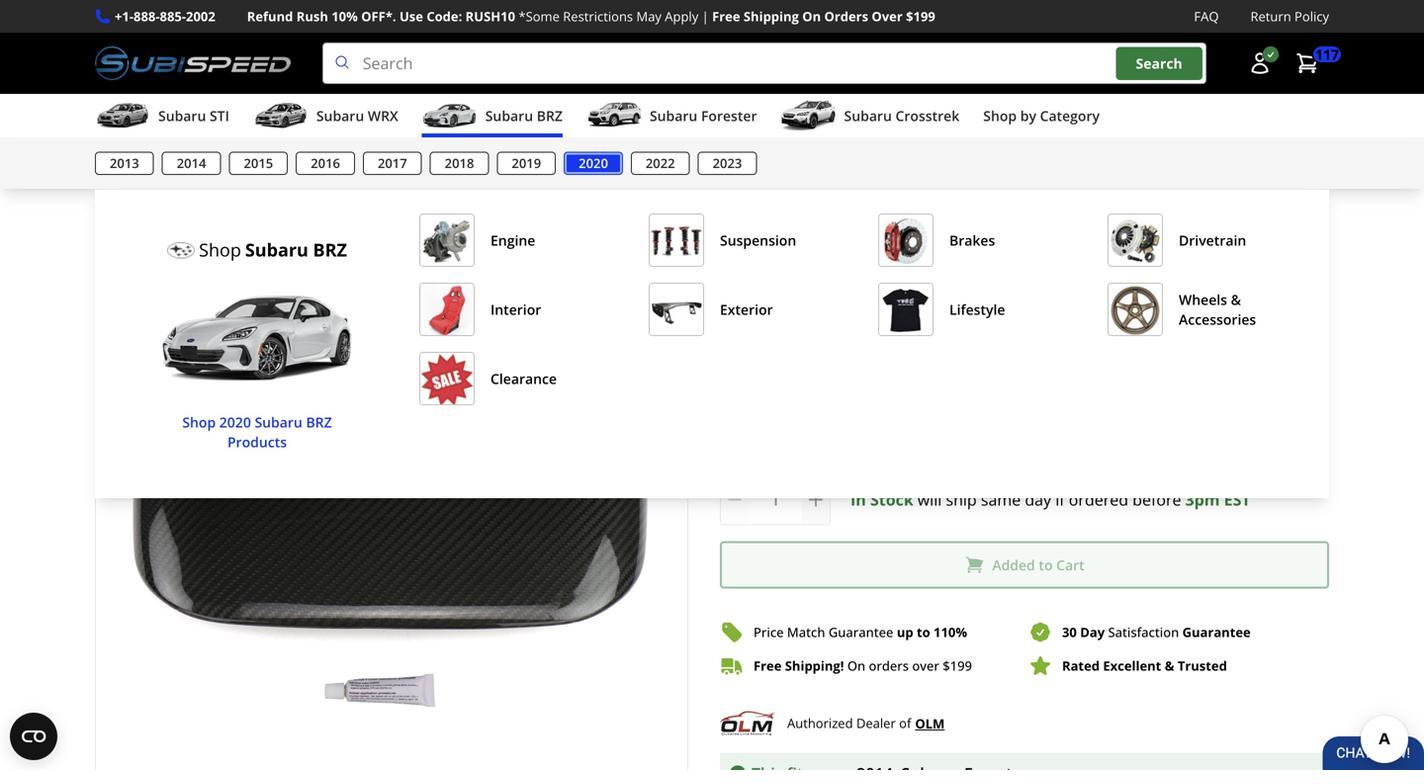 Task type: vqa. For each thing, say whether or not it's contained in the screenshot.
& to the bottom
yes



Task type: locate. For each thing, give the bounding box(es) containing it.
return
[[1251, 7, 1292, 25]]

0 horizontal spatial olm
[[720, 235, 765, 262]]

1 vertical spatial |
[[402, 148, 410, 169]]

/ down dry
[[842, 268, 850, 295]]

shop inside dropdown button
[[983, 106, 1017, 125]]

a subaru brz thumbnail image image
[[422, 101, 478, 131]]

1 vertical spatial sti
[[855, 268, 883, 295]]

free right apply
[[712, 7, 740, 25]]

match
[[787, 624, 825, 642]]

forester
[[701, 106, 757, 125], [238, 148, 302, 169], [1003, 268, 1083, 295]]

1 vertical spatial olm
[[915, 715, 945, 733]]

1 vertical spatial crosstrek
[[1203, 268, 1295, 295]]

1 vertical spatial 2017
[[1260, 235, 1305, 262]]

0 vertical spatial 2014
[[177, 154, 206, 172]]

search input field
[[322, 43, 1207, 84]]

wheels & accessories
[[1179, 290, 1256, 329]]

to
[[1039, 556, 1053, 575], [917, 624, 930, 642]]

free
[[712, 7, 740, 25], [754, 657, 782, 675]]

update vehicle
[[426, 149, 527, 167]]

1 vertical spatial to
[[917, 624, 930, 642]]

wrx inside dropdown button
[[368, 106, 398, 125]]

suspension
[[720, 231, 797, 250]]

| right 'now'
[[402, 148, 410, 169]]

-
[[1197, 235, 1203, 262]]

subaru forester
[[650, 106, 757, 125]]

1 vertical spatial brz
[[313, 238, 347, 262]]

added to cart
[[992, 556, 1085, 575]]

forester down console
[[1003, 268, 1083, 295]]

0 vertical spatial 2015
[[244, 154, 273, 172]]

lifestyle link
[[878, 283, 1076, 337]]

shop clearance items for big savings for your subaru on subispeed image
[[420, 353, 474, 407]]

orders
[[825, 7, 869, 25]]

2016 button
[[296, 152, 355, 175]]

1 horizontal spatial forester
[[701, 106, 757, 125]]

1 horizontal spatial 2017
[[1260, 235, 1305, 262]]

brz inside shop 2020 subaru brz products
[[306, 413, 332, 432]]

0 horizontal spatial 2017
[[378, 154, 407, 172]]

2023 button
[[698, 152, 757, 175]]

subaru
[[158, 106, 206, 125], [316, 106, 364, 125], [485, 106, 533, 125], [650, 106, 698, 125], [844, 106, 892, 125], [245, 238, 308, 262], [720, 268, 788, 295], [255, 413, 303, 432]]

2 vertical spatial 2014
[[772, 300, 817, 328]]

shop 2020 subaru brz products
[[182, 413, 332, 452]]

1 horizontal spatial guarantee
[[1183, 624, 1251, 642]]

subaru brz button
[[422, 98, 563, 138]]

1 horizontal spatial 2014
[[772, 300, 817, 328]]

2014 down cover
[[1153, 268, 1198, 295]]

brz
[[537, 106, 563, 125], [313, 238, 347, 262], [306, 413, 332, 432]]

olmdp2-
[[124, 257, 186, 276]]

2020 up products
[[219, 413, 251, 432]]

open widget image
[[10, 713, 57, 761]]

0 vertical spatial sti
[[210, 106, 229, 125]]

from body kits, front lips, to tail lights, headlights, and more shop top exterior brands for your subaru from maxton design, olm, subispeed, apr, valenti, and more image
[[650, 284, 703, 337]]

olm left s-
[[720, 235, 765, 262]]

shop now link
[[318, 147, 386, 170]]

2015 up 'lifestyle'
[[953, 268, 998, 295]]

0 vertical spatial on
[[802, 7, 821, 25]]

2018
[[445, 154, 474, 172]]

1 horizontal spatial 2020
[[579, 154, 608, 172]]

0 horizontal spatial guarantee
[[829, 624, 894, 642]]

forester down the a subaru wrx thumbnail image
[[238, 148, 302, 169]]

2017 left the update
[[378, 154, 407, 172]]

drivetrain button
[[1108, 214, 1306, 268]]

0 vertical spatial 2017
[[378, 154, 407, 172]]

0 horizontal spatial crosstrek
[[896, 106, 960, 125]]

olm link
[[915, 713, 945, 734]]

subaru up products
[[255, 413, 303, 432]]

interior button
[[419, 283, 617, 337]]

shop subaru brz
[[199, 238, 347, 262]]

olm inside authorized dealer of olm
[[915, 715, 945, 733]]

to left cart
[[1039, 556, 1053, 575]]

2002
[[186, 7, 215, 25]]

117 button
[[1286, 44, 1341, 83]]

decrement image
[[725, 490, 745, 510]]

olm right the of
[[915, 715, 945, 733]]

0 vertical spatial to
[[1039, 556, 1053, 575]]

guarantee up free shipping! on orders over $ 199
[[829, 624, 894, 642]]

2017 inside olm s-line dry carbon fiber console hood cover - 2015-2017 subaru wrx / sti / 2014-2015 forester / 2013-2014 crosstrek / 2012-2014 impreza
[[1260, 235, 1305, 262]]

ship
[[946, 489, 977, 511]]

2023
[[713, 154, 742, 172]]

free down price at right
[[754, 657, 782, 675]]

1 vertical spatial forester
[[238, 148, 302, 169]]

0 horizontal spatial wrx
[[368, 106, 398, 125]]

1 horizontal spatial to
[[1039, 556, 1053, 575]]

0 horizontal spatial sti
[[210, 106, 229, 125]]

117
[[1316, 45, 1339, 64]]

0 vertical spatial 2020
[[579, 154, 608, 172]]

on left orders
[[848, 657, 866, 675]]

wrx up 'now'
[[368, 106, 398, 125]]

on left the orders
[[802, 7, 821, 25]]

None number field
[[720, 474, 831, 526]]

| right apply
[[702, 7, 709, 25]]

lifestyle
[[950, 300, 1005, 319]]

products
[[227, 433, 287, 452]]

1 vertical spatial wrx
[[794, 268, 837, 295]]

shop for shop 2020 subaru brz products
[[182, 413, 216, 432]]

0 vertical spatial olm
[[720, 235, 765, 262]]

2016
[[311, 154, 340, 172]]

2017 right drivetrain
[[1260, 235, 1305, 262]]

before
[[1133, 489, 1182, 511]]

2014 down line
[[772, 300, 817, 328]]

2013-
[[1101, 268, 1153, 295]]

1 vertical spatial 2020
[[219, 413, 251, 432]]

increment image
[[806, 490, 826, 510]]

accessories
[[1179, 310, 1256, 329]]

shop for shop subaru brz
[[199, 238, 241, 262]]

1 horizontal spatial crosstrek
[[1203, 268, 1295, 295]]

1 horizontal spatial &
[[1231, 290, 1241, 309]]

shop lifestlye accessories like t shirts, sweatshirts, waterbottles, lanyards, phone cases, and more for your subaru lifestyle. image
[[879, 284, 933, 337]]

0 horizontal spatial |
[[402, 148, 410, 169]]

shop inside shop 2020 subaru brz products
[[182, 413, 216, 432]]

0 horizontal spatial on
[[802, 7, 821, 25]]

shop 2020 subaru brz products button
[[158, 413, 356, 452]]

button image
[[1248, 52, 1272, 75]]

sti up 2014, subaru, forester
[[210, 106, 229, 125]]

2022 button
[[631, 152, 690, 175]]

0 vertical spatial |
[[702, 7, 709, 25]]

1 horizontal spatial wrx
[[794, 268, 837, 295]]

0 horizontal spatial to
[[917, 624, 930, 642]]

dealer
[[857, 715, 896, 733]]

free shipping! on orders over $ 199
[[754, 657, 972, 675]]

shop for shop by category
[[983, 106, 1017, 125]]

engine button
[[419, 214, 617, 268]]

on
[[802, 7, 821, 25], [848, 657, 866, 675]]

2 vertical spatial forester
[[1003, 268, 1083, 295]]

crosstrek inside olm s-line dry carbon fiber console hood cover - 2015-2017 subaru wrx / sti / 2014-2015 forester / 2013-2014 crosstrek / 2012-2014 impreza
[[1203, 268, 1295, 295]]

to right up
[[917, 624, 930, 642]]

& up "accessories" on the right
[[1231, 290, 1241, 309]]

clearance link
[[419, 352, 617, 407]]

0 vertical spatial brz
[[537, 106, 563, 125]]

2015 inside dropdown button
[[244, 154, 273, 172]]

engine link
[[419, 214, 617, 268]]

2 horizontal spatial 2014
[[1153, 268, 1198, 295]]

2014-
[[901, 268, 953, 295]]

1 vertical spatial on
[[848, 657, 866, 675]]

2 vertical spatial brz
[[306, 413, 332, 432]]

same
[[981, 489, 1021, 511]]

refund
[[247, 7, 293, 25]]

3pm
[[1186, 489, 1220, 511]]

brakes link
[[878, 214, 1076, 268]]

sti
[[210, 106, 229, 125], [855, 268, 883, 295]]

1 vertical spatial &
[[1165, 657, 1175, 675]]

guarantee up trusted
[[1183, 624, 1251, 642]]

price
[[754, 624, 784, 642]]

return policy link
[[1251, 6, 1329, 27]]

+1-888-885-2002
[[115, 7, 215, 25]]

main element
[[0, 94, 1424, 499]]

subaru up the 'subaru,'
[[158, 106, 206, 125]]

0 vertical spatial wrx
[[368, 106, 398, 125]]

olmdp2-wrx14-dcf
[[124, 257, 263, 276]]

0 vertical spatial forester
[[701, 106, 757, 125]]

2 guarantee from the left
[[1183, 624, 1251, 642]]

2017
[[378, 154, 407, 172], [1260, 235, 1305, 262]]

sti inside olm s-line dry carbon fiber console hood cover - 2015-2017 subaru wrx / sti / 2014-2015 forester / 2013-2014 crosstrek / 2012-2014 impreza
[[855, 268, 883, 295]]

wrx down line
[[794, 268, 837, 295]]

1 horizontal spatial sti
[[855, 268, 883, 295]]

2014 right 2014,
[[177, 154, 206, 172]]

engine
[[491, 231, 535, 250]]

faq
[[1194, 7, 1219, 25]]

subaru inside dropdown button
[[158, 106, 206, 125]]

a subaru brz image
[[158, 264, 356, 413]]

0 vertical spatial &
[[1231, 290, 1241, 309]]

subaru wrx
[[316, 106, 398, 125]]

policy
[[1295, 7, 1329, 25]]

brz inside dropdown button
[[537, 106, 563, 125]]

rush
[[296, 7, 328, 25]]

1 vertical spatial 2015
[[953, 268, 998, 295]]

1 horizontal spatial 2015
[[953, 268, 998, 295]]

110%
[[934, 624, 967, 642]]

885-
[[160, 7, 186, 25]]

wheels
[[1179, 290, 1228, 309]]

2020 down a subaru forester thumbnail image
[[579, 154, 608, 172]]

subaru up exterior
[[720, 268, 788, 295]]

0 vertical spatial free
[[712, 7, 740, 25]]

0 horizontal spatial 2015
[[244, 154, 273, 172]]

& left trusted
[[1165, 657, 1175, 675]]

2017 inside "dropdown button"
[[378, 154, 407, 172]]

shop for shop now
[[318, 149, 352, 167]]

drivetrain link
[[1108, 214, 1306, 268]]

sti up impreza in the top of the page
[[855, 268, 883, 295]]

cart
[[1057, 556, 1085, 575]]

0 horizontal spatial 2020
[[219, 413, 251, 432]]

subaru up vehicle
[[485, 106, 533, 125]]

shop top suspension upgrades, mods, and accessories for your subaru from top brands like fortune auto, bc racing, kw, and more! image
[[650, 215, 703, 268]]

exterior
[[720, 300, 773, 319]]

1 horizontal spatial free
[[754, 657, 782, 675]]

return policy
[[1251, 7, 1329, 25]]

1 horizontal spatial olm
[[915, 715, 945, 733]]

2015 down the a subaru wrx thumbnail image
[[244, 154, 273, 172]]

rated excellent & trusted
[[1062, 657, 1227, 675]]

of
[[899, 715, 911, 733]]

0 vertical spatial crosstrek
[[896, 106, 960, 125]]

0 horizontal spatial 2014
[[177, 154, 206, 172]]

subaru crosstrek
[[844, 106, 960, 125]]

2 horizontal spatial forester
[[1003, 268, 1083, 295]]

kits
[[484, 201, 507, 219]]

forester up 2023
[[701, 106, 757, 125]]

crosstrek inside subaru crosstrek dropdown button
[[896, 106, 960, 125]]

/ left the 2014- on the top right of the page
[[888, 268, 896, 295]]



Task type: describe. For each thing, give the bounding box(es) containing it.
update vehicle button
[[426, 147, 527, 170]]

drivetrain
[[1179, 231, 1247, 250]]

2017 button
[[363, 152, 422, 175]]

2013
[[110, 154, 139, 172]]

now
[[355, 149, 386, 167]]

by
[[1021, 106, 1037, 125]]

up
[[897, 624, 914, 642]]

2012-
[[720, 300, 772, 328]]

/ left trim
[[430, 199, 436, 220]]

in
[[851, 489, 866, 511]]

subaru forester button
[[587, 98, 757, 138]]

rated
[[1062, 657, 1100, 675]]

subaru brz element
[[0, 138, 1424, 499]]

clearance
[[491, 370, 557, 388]]

shop 2020 subaru brz products link
[[158, 413, 356, 452]]

authorized dealer of olm
[[787, 715, 945, 733]]

restrictions
[[563, 7, 633, 25]]

lifestyle button
[[878, 283, 1076, 337]]

interior
[[491, 300, 541, 319]]

1 vertical spatial free
[[754, 657, 782, 675]]

shop all your interior upgrades, mods, and accessories for your subaru from top brands like olm, nrg, sparco, oem jdm subaru parts, and more image
[[420, 284, 474, 337]]

trim kits
[[452, 201, 507, 219]]

apply
[[665, 7, 699, 25]]

2020 inside shop 2020 subaru brz products
[[219, 413, 251, 432]]

faq link
[[1194, 6, 1219, 27]]

2022
[[646, 154, 675, 172]]

suspension link
[[649, 214, 847, 268]]

$
[[943, 657, 950, 675]]

subaru logo image
[[167, 237, 195, 264]]

brakes and brake accessories for your subaru from top brands like stoptech, power stop, hawk, stillen, and more! image
[[879, 215, 933, 268]]

sti inside dropdown button
[[210, 106, 229, 125]]

a subaru forester thumbnail image image
[[587, 101, 642, 131]]

a subaru wrx thumbnail image image
[[253, 101, 308, 131]]

subaru up 2022
[[650, 106, 698, 125]]

subaru crosstrek button
[[781, 98, 960, 138]]

orders
[[869, 657, 909, 675]]

brakes
[[950, 231, 995, 250]]

2020 inside dropdown button
[[579, 154, 608, 172]]

2014 inside dropdown button
[[177, 154, 206, 172]]

subaru,
[[175, 148, 234, 169]]

update
[[426, 149, 475, 167]]

a subaru crosstrek thumbnail image image
[[781, 101, 836, 131]]

to inside button
[[1039, 556, 1053, 575]]

trim
[[452, 201, 480, 219]]

s-
[[770, 235, 787, 262]]

will
[[918, 489, 942, 511]]

in stock will ship same day if ordered before 3pm est
[[851, 489, 1251, 511]]

0 horizontal spatial free
[[712, 7, 740, 25]]

drivetrain for your subaru. if you're looking for a clutch replacement or upgrade, fuel lines, flex fuel conversion look here for all your drivetrain needs for your subaru image
[[1109, 215, 1162, 268]]

2019
[[512, 154, 541, 172]]

subaru right a subaru crosstrek thumbnail image
[[844, 106, 892, 125]]

suspension button
[[649, 214, 847, 268]]

wheels & accessories button
[[1108, 283, 1306, 337]]

use
[[400, 7, 423, 25]]

2013 button
[[95, 152, 154, 175]]

over
[[872, 7, 903, 25]]

0 horizontal spatial &
[[1165, 657, 1175, 675]]

subaru inside shop 2020 subaru brz products
[[255, 413, 303, 432]]

impreza
[[822, 300, 900, 328]]

vehicle
[[479, 149, 527, 167]]

exterior button
[[649, 283, 847, 337]]

2015 button
[[229, 152, 288, 175]]

subaru inside olm s-line dry carbon fiber console hood cover - 2015-2017 subaru wrx / sti / 2014-2015 forester / 2013-2014 crosstrek / 2012-2014 impreza
[[720, 268, 788, 295]]

clearance button
[[419, 352, 617, 407]]

subaru up shop now on the top of the page
[[316, 106, 364, 125]]

shipping!
[[785, 657, 844, 675]]

line
[[787, 235, 827, 262]]

olm image
[[720, 710, 776, 738]]

subaru wrx button
[[253, 98, 398, 138]]

cover
[[1137, 235, 1192, 262]]

fiber
[[946, 235, 994, 262]]

forester inside olm s-line dry carbon fiber console hood cover - 2015-2017 subaru wrx / sti / 2014-2015 forester / 2013-2014 crosstrek / 2012-2014 impreza
[[1003, 268, 1083, 295]]

console
[[999, 235, 1075, 262]]

search
[[1136, 54, 1183, 73]]

1 horizontal spatial on
[[848, 657, 866, 675]]

2019 button
[[497, 152, 556, 175]]

rush10
[[466, 7, 515, 25]]

2015 inside olm s-line dry carbon fiber console hood cover - 2015-2017 subaru wrx / sti / 2014-2015 forester / 2013-2014 crosstrek / 2012-2014 impreza
[[953, 268, 998, 295]]

199
[[950, 657, 972, 675]]

2020 button
[[564, 152, 623, 175]]

est
[[1224, 489, 1251, 511]]

0 horizontal spatial forester
[[238, 148, 302, 169]]

/ left '2013-'
[[1088, 268, 1096, 295]]

olm s-line dry carbon fiber console hood cover - 2015-2017 subaru wrx / sti / 2014-2015 forester / 2013-2014 crosstrek / 2012-2014 impreza
[[720, 235, 1308, 328]]

wrx inside olm s-line dry carbon fiber console hood cover - 2015-2017 subaru wrx / sti / 2014-2015 forester / 2013-2014 crosstrek / 2012-2014 impreza
[[794, 268, 837, 295]]

1 guarantee from the left
[[829, 624, 894, 642]]

1 horizontal spatial |
[[702, 7, 709, 25]]

forester inside dropdown button
[[701, 106, 757, 125]]

subaru right wrx14-
[[245, 238, 308, 262]]

subaru sti button
[[95, 98, 229, 138]]

may
[[637, 7, 662, 25]]

a subaru sti thumbnail image image
[[95, 101, 150, 131]]

shop jdm and domestic 1, 2, or 3 piece wheels for your subaru from top brands like advan, volk, weds sport, apex race wheels, and more! image
[[1109, 284, 1162, 337]]

satisfaction
[[1108, 624, 1179, 642]]

day
[[1025, 489, 1052, 511]]

/ right wheels & accessories
[[1300, 268, 1308, 295]]

wheels & accessories link
[[1108, 283, 1306, 337]]

trusted
[[1178, 657, 1227, 675]]

olm inside olm s-line dry carbon fiber console hood cover - 2015-2017 subaru wrx / sti / 2014-2015 forester / 2013-2014 crosstrek / 2012-2014 impreza
[[720, 235, 765, 262]]

day
[[1080, 624, 1105, 642]]

refund rush 10% off*. use code: rush10 *some restrictions may apply | free shipping on orders over $199
[[247, 7, 936, 25]]

shop engine car parts and accessories for your subaru from top brands like cobb, iag, perrin, factionfab, grimmspeed, and more! image
[[420, 215, 474, 268]]

*some
[[519, 7, 560, 25]]

over
[[912, 657, 940, 675]]

subispeed logo image
[[95, 43, 291, 84]]

code:
[[427, 7, 462, 25]]

ordered
[[1069, 489, 1129, 511]]

1 vertical spatial 2014
[[1153, 268, 1198, 295]]

& inside wheels & accessories
[[1231, 290, 1241, 309]]

off*.
[[361, 7, 396, 25]]



